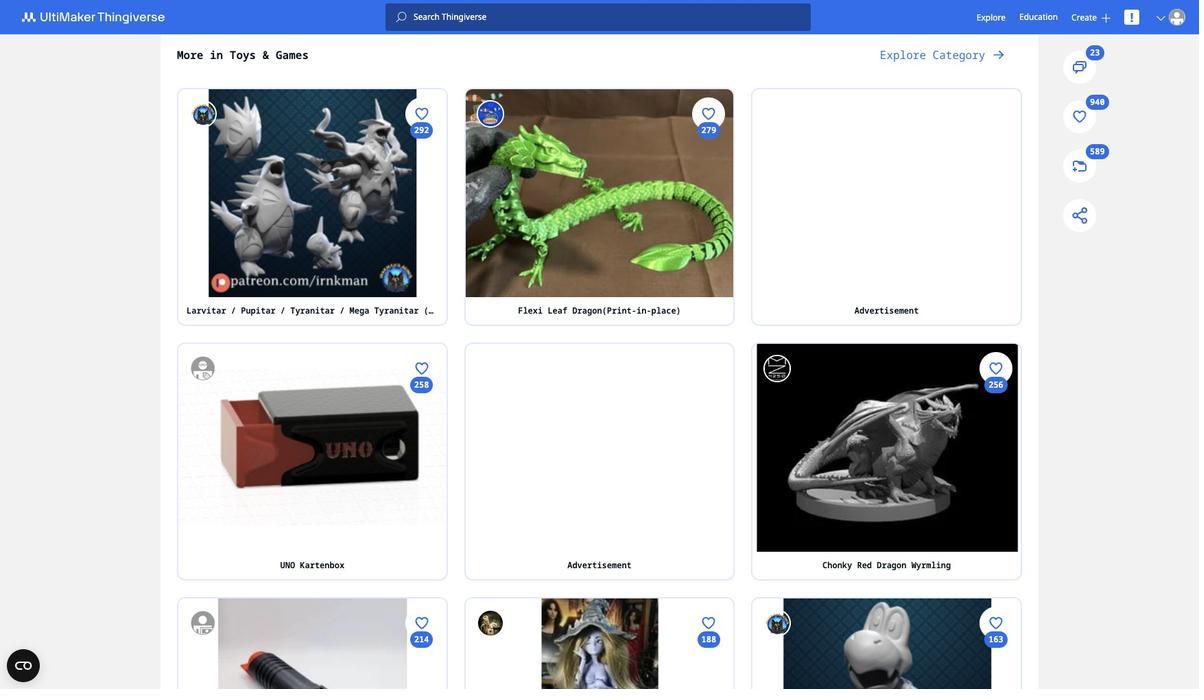 Task type: vqa. For each thing, say whether or not it's contained in the screenshot.
Makerbot Logo
yes



Task type: describe. For each thing, give the bounding box(es) containing it.
chonky red dragon wyrmling
[[823, 559, 952, 571]]

dragon
[[877, 559, 907, 571]]

flexi leaf dragon(print-in-place)
[[518, 305, 682, 316]]

256
[[989, 379, 1004, 391]]

0 vertical spatial advertisement
[[855, 305, 919, 316]]

uno kartenbox link
[[178, 552, 447, 579]]

thumbnail representing dry bones image
[[753, 598, 1021, 689]]

create
[[1072, 11, 1098, 23]]

create button
[[1072, 11, 1111, 23]]

thumbnail representing collapsible lightsaber 2, collapsible blade, with threaded cap - star wars toy image
[[178, 598, 447, 689]]

place)
[[652, 305, 682, 316]]

scale
[[518, 305, 543, 316]]

avatar image for the thumbnail representing flexi leaf dragon(print-in-place)
[[477, 100, 504, 128]]

more
[[177, 47, 203, 62]]

Search Thingiverse text field
[[407, 12, 811, 23]]

in-
[[637, 305, 652, 316]]

wyrmling
[[912, 559, 952, 571]]

uno
[[280, 559, 295, 571]]

toys
[[230, 47, 256, 62]]

279
[[702, 124, 717, 136]]

avatar image for thumbnail representing dry bones
[[764, 609, 792, 637]]

1 tyranitar from the left
[[290, 305, 335, 316]]

explore category link
[[864, 38, 1023, 71]]

series)
[[548, 305, 582, 316]]

larvitar / pupitar / tyranitar / mega tyranitar (pokemon 35mm true scale series)
[[187, 305, 582, 316]]

173
[[415, 199, 429, 211]]

flexi
[[518, 305, 543, 316]]

makerbot logo image
[[14, 9, 181, 25]]

education link
[[1020, 10, 1059, 25]]

163
[[989, 633, 1004, 645]]

153
[[702, 199, 717, 211]]

games
[[276, 47, 309, 62]]

larvitar
[[187, 305, 226, 316]]

2 tyranitar from the left
[[375, 305, 419, 316]]

explore for explore category
[[881, 47, 927, 62]]

292
[[415, 124, 429, 136]]

search control image
[[396, 12, 407, 23]]

188
[[702, 633, 717, 645]]

thumbnail representing flexi leaf dragon(print-in-place) image
[[466, 89, 734, 297]]

&
[[263, 47, 269, 62]]

1 / from the left
[[231, 305, 236, 316]]

35mm
[[468, 305, 488, 316]]

258
[[415, 379, 429, 391]]

2 / from the left
[[281, 305, 286, 316]]

more in toys & games
[[177, 47, 309, 62]]



Task type: locate. For each thing, give the bounding box(es) containing it.
avatar image
[[1170, 9, 1186, 25], [189, 100, 217, 128], [477, 100, 504, 128], [189, 355, 217, 382], [764, 355, 792, 382], [189, 609, 217, 637], [477, 609, 504, 637], [764, 609, 792, 637]]

thumbnail representing uno kartenbox image
[[178, 344, 447, 552]]

thumbnail representing larvitar / pupitar / tyranitar / mega tyranitar (pokemon 35mm true scale series) image
[[178, 89, 447, 297]]

uno kartenbox
[[280, 559, 345, 571]]

2
[[707, 275, 712, 286]]

214
[[415, 633, 429, 645]]

940
[[1091, 96, 1106, 108]]

112
[[415, 454, 429, 466]]

1 horizontal spatial advertisement
[[855, 305, 919, 316]]

explore button
[[977, 11, 1006, 23]]

thumbnail representing ranni the witch bjd image
[[466, 598, 734, 689]]

in
[[210, 47, 223, 62]]

chonky
[[823, 559, 853, 571]]

education
[[1020, 11, 1059, 23]]

leaf
[[548, 305, 568, 316]]

/ left the mega
[[340, 305, 345, 316]]

red
[[858, 559, 873, 571]]

kartenbox
[[300, 559, 345, 571]]

plusicon image
[[1102, 13, 1111, 22]]

explore category
[[881, 47, 986, 62]]

23
[[1091, 47, 1101, 59]]

flexi leaf dragon(print-in-place) link
[[466, 297, 734, 325]]

tyranitar right the mega
[[375, 305, 419, 316]]

2 horizontal spatial /
[[340, 305, 345, 316]]

true
[[493, 305, 513, 316]]

chonky red dragon wyrmling link
[[753, 552, 1021, 579]]

thumbnail representing chonky red dragon wyrmling image
[[753, 344, 1021, 552]]

/ right pupitar
[[281, 305, 286, 316]]

explore left category
[[881, 47, 927, 62]]

larvitar / pupitar / tyranitar / mega tyranitar (pokemon 35mm true scale series) link
[[178, 297, 582, 325]]

3 / from the left
[[340, 305, 345, 316]]

0 horizontal spatial advertisement
[[568, 559, 632, 571]]

! link
[[1125, 9, 1140, 25]]

avatar image for thumbnail representing uno kartenbox
[[189, 355, 217, 382]]

0 horizontal spatial tyranitar
[[290, 305, 335, 316]]

dragon(print-
[[573, 305, 637, 316]]

explore left education link
[[977, 11, 1006, 23]]

0 horizontal spatial /
[[231, 305, 236, 316]]

avatar image for thumbnail representing chonky red dragon wyrmling
[[764, 355, 792, 382]]

!
[[1131, 9, 1134, 25]]

advertisement
[[855, 305, 919, 316], [568, 559, 632, 571]]

avatar image for thumbnail representing collapsible lightsaber 2, collapsible blade, with threaded cap - star wars toy
[[189, 609, 217, 637]]

0 horizontal spatial explore
[[881, 47, 927, 62]]

explore for explore button
[[977, 11, 1006, 23]]

1 horizontal spatial tyranitar
[[375, 305, 419, 316]]

1 vertical spatial explore
[[881, 47, 927, 62]]

tyranitar left the mega
[[290, 305, 335, 316]]

pupitar
[[241, 305, 276, 316]]

/ left pupitar
[[231, 305, 236, 316]]

0 vertical spatial explore
[[977, 11, 1006, 23]]

1 horizontal spatial /
[[281, 305, 286, 316]]

/
[[231, 305, 236, 316], [281, 305, 286, 316], [340, 305, 345, 316]]

(pokemon
[[424, 305, 463, 316]]

avatar image for thumbnail representing larvitar / pupitar / tyranitar / mega tyranitar (pokemon 35mm true scale series)
[[189, 100, 217, 128]]

tyranitar
[[290, 305, 335, 316], [375, 305, 419, 316]]

589
[[1091, 146, 1106, 157]]

category
[[933, 47, 986, 62]]

mega
[[350, 305, 370, 316]]

1 horizontal spatial explore
[[977, 11, 1006, 23]]

open widget image
[[7, 649, 40, 682]]

explore
[[977, 11, 1006, 23], [881, 47, 927, 62]]

1 vertical spatial advertisement
[[568, 559, 632, 571]]

avatar image for the 'thumbnail representing ranni the witch bjd'
[[477, 609, 504, 637]]



